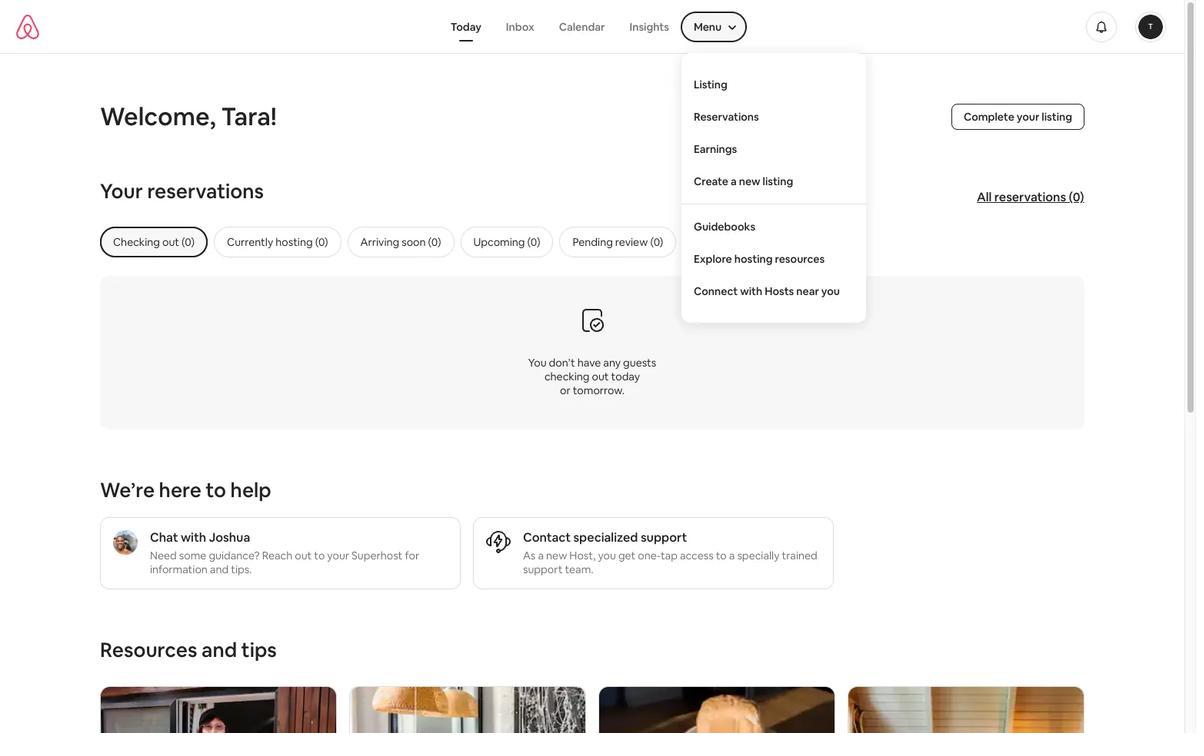 Task type: describe. For each thing, give the bounding box(es) containing it.
reservations for your
[[147, 178, 264, 205]]

guidebooks link
[[681, 210, 866, 243]]

host,
[[569, 549, 596, 563]]

and tips.
[[210, 563, 252, 577]]

pending
[[573, 235, 613, 249]]

upcoming
[[473, 235, 525, 249]]

checking out (0)
[[113, 235, 195, 249]]

all reservations (0) link
[[970, 182, 1092, 213]]

here
[[159, 478, 201, 504]]

and
[[202, 638, 237, 664]]

superhost
[[352, 549, 403, 563]]

with for connect
[[740, 284, 762, 298]]

today
[[611, 370, 640, 383]]

0 horizontal spatial listing
[[763, 174, 793, 188]]

create
[[694, 174, 728, 188]]

hosts
[[765, 284, 794, 298]]

connect with hosts near you
[[694, 284, 840, 298]]

complete your listing
[[964, 110, 1072, 124]]

checking
[[113, 235, 160, 249]]

calendar
[[559, 20, 605, 33]]

out inside you don't have any guests checking out today or tomorrow.
[[592, 370, 609, 383]]

connect
[[694, 284, 738, 298]]

complete
[[964, 110, 1014, 124]]

review (0)
[[615, 235, 663, 249]]

welcome,
[[100, 101, 216, 132]]

0 horizontal spatial to
[[206, 478, 226, 504]]

arriving
[[360, 235, 399, 249]]

support
[[641, 530, 687, 546]]

all
[[977, 189, 992, 205]]

menu
[[694, 20, 722, 33]]

chat
[[150, 530, 178, 546]]

your inside 'chat with joshua need some guidance? reach out to your superhost for information and tips.'
[[327, 549, 349, 563]]

help
[[230, 478, 271, 504]]

access
[[680, 549, 714, 563]]

0 vertical spatial new
[[739, 174, 760, 188]]

inbox link
[[494, 12, 547, 41]]

pending review (0)
[[573, 235, 663, 249]]

need
[[150, 549, 177, 563]]

to inside contact specialized support as a new host, you get one-tap access to a specially trained support team.
[[716, 549, 727, 563]]

a right as
[[538, 549, 544, 563]]

upcoming (0)
[[473, 235, 540, 249]]

reservations for all
[[995, 189, 1066, 205]]

a right the "create"
[[731, 174, 737, 188]]

create a new listing
[[694, 174, 793, 188]]

main navigation menu image
[[1138, 14, 1163, 39]]

inbox
[[506, 20, 534, 33]]

out inside 'chat with joshua need some guidance? reach out to your superhost for information and tips.'
[[295, 549, 312, 563]]

today
[[451, 20, 481, 33]]

(0) inside the reservation filters group
[[527, 235, 540, 249]]

reservations link
[[681, 100, 866, 133]]

explore hosting resources link
[[681, 243, 866, 275]]

your
[[100, 178, 143, 205]]

currently
[[227, 235, 273, 249]]

earnings link
[[681, 133, 866, 165]]

we're
[[100, 478, 155, 504]]

support team.
[[523, 563, 593, 577]]

complete your listing link
[[951, 104, 1085, 130]]

contact specialized support as a new host, you get one-tap access to a specially trained support team.
[[523, 530, 817, 577]]

resources and tips
[[100, 638, 277, 664]]

with for chat
[[181, 530, 206, 546]]

chat with joshua need some guidance? reach out to your superhost for information and tips.
[[150, 530, 419, 577]]

we're here to help
[[100, 478, 271, 504]]



Task type: vqa. For each thing, say whether or not it's contained in the screenshot.
Calendar "Link"
yes



Task type: locate. For each thing, give the bounding box(es) containing it.
0 horizontal spatial your
[[327, 549, 349, 563]]

get
[[618, 549, 636, 563]]

1 horizontal spatial reservations
[[995, 189, 1066, 205]]

listing link
[[681, 68, 866, 100]]

0 horizontal spatial with
[[181, 530, 206, 546]]

guests
[[623, 356, 656, 370]]

1 vertical spatial your
[[327, 549, 349, 563]]

0 vertical spatial with
[[740, 284, 762, 298]]

menu group
[[681, 12, 746, 41]]

welcome, tara!
[[100, 101, 277, 132]]

with inside 'chat with joshua need some guidance? reach out to your superhost for information and tips.'
[[181, 530, 206, 546]]

arriving soon (0)
[[360, 235, 441, 249]]

reach
[[262, 549, 292, 563]]

with up some
[[181, 530, 206, 546]]

some
[[179, 549, 206, 563]]

you down the specialized
[[598, 549, 616, 563]]

tara!
[[221, 101, 277, 132]]

1 vertical spatial new
[[546, 549, 567, 563]]

to inside 'chat with joshua need some guidance? reach out to your superhost for information and tips.'
[[314, 549, 325, 563]]

listing down earnings link on the right
[[763, 174, 793, 188]]

out (0)
[[162, 235, 195, 249]]

(0)
[[1069, 189, 1085, 205], [527, 235, 540, 249]]

to right reach
[[314, 549, 325, 563]]

one-
[[638, 549, 661, 563]]

reservations
[[147, 178, 264, 205], [995, 189, 1066, 205]]

all reservations (0)
[[977, 189, 1085, 205]]

don't
[[549, 356, 575, 370]]

reservation filters group
[[100, 227, 1115, 258]]

1 horizontal spatial out
[[592, 370, 609, 383]]

0 horizontal spatial reservations
[[147, 178, 264, 205]]

listing
[[694, 77, 727, 91]]

1 horizontal spatial with
[[740, 284, 762, 298]]

for
[[405, 549, 419, 563]]

today link
[[438, 12, 494, 41]]

calendar link
[[547, 12, 617, 41]]

a
[[731, 174, 737, 188], [538, 549, 544, 563], [729, 549, 735, 563]]

contact
[[523, 530, 571, 546]]

currently hosting (0)
[[227, 235, 328, 249]]

hosting
[[734, 252, 773, 266]]

information
[[150, 563, 208, 577]]

you
[[821, 284, 840, 298], [598, 549, 616, 563]]

1 horizontal spatial new
[[739, 174, 760, 188]]

out left today
[[592, 370, 609, 383]]

checking
[[545, 370, 590, 383]]

soon (0)
[[402, 235, 441, 249]]

to right access
[[716, 549, 727, 563]]

0 horizontal spatial (0)
[[527, 235, 540, 249]]

tips
[[241, 638, 277, 664]]

1 horizontal spatial your
[[1017, 110, 1040, 124]]

1 horizontal spatial listing
[[1042, 110, 1072, 124]]

1 horizontal spatial you
[[821, 284, 840, 298]]

0 vertical spatial (0)
[[1069, 189, 1085, 205]]

0 horizontal spatial you
[[598, 549, 616, 563]]

1 vertical spatial (0)
[[527, 235, 540, 249]]

create a new listing link
[[681, 165, 866, 197]]

hosting (0)
[[276, 235, 328, 249]]

insights link
[[617, 12, 681, 41]]

your right the complete
[[1017, 110, 1040, 124]]

to
[[206, 478, 226, 504], [314, 549, 325, 563], [716, 549, 727, 563]]

specialized
[[573, 530, 638, 546]]

out
[[592, 370, 609, 383], [295, 549, 312, 563]]

your reservations
[[100, 178, 264, 205]]

0 vertical spatial listing
[[1042, 110, 1072, 124]]

your left superhost
[[327, 549, 349, 563]]

as
[[523, 549, 536, 563]]

joshua
[[209, 530, 250, 546]]

explore hosting resources
[[694, 252, 825, 266]]

you inside contact specialized support as a new host, you get one-tap access to a specially trained support team.
[[598, 549, 616, 563]]

to left help
[[206, 478, 226, 504]]

0 vertical spatial you
[[821, 284, 840, 298]]

resources
[[775, 252, 825, 266]]

listing
[[1042, 110, 1072, 124], [763, 174, 793, 188]]

1 vertical spatial with
[[181, 530, 206, 546]]

1 vertical spatial out
[[295, 549, 312, 563]]

near
[[796, 284, 819, 298]]

new right the "create"
[[739, 174, 760, 188]]

you don't have any guests checking out today or tomorrow.
[[528, 356, 656, 397]]

or tomorrow.
[[560, 383, 625, 397]]

new
[[739, 174, 760, 188], [546, 549, 567, 563]]

resources
[[100, 638, 197, 664]]

any
[[603, 356, 621, 370]]

reservations right all
[[995, 189, 1066, 205]]

your inside complete your listing link
[[1017, 110, 1040, 124]]

0 vertical spatial out
[[592, 370, 609, 383]]

new down the contact on the left bottom of the page
[[546, 549, 567, 563]]

(0) inside all reservations (0) link
[[1069, 189, 1085, 205]]

thumbnail card image
[[101, 688, 336, 734], [101, 688, 336, 734], [350, 688, 585, 734], [350, 688, 585, 734], [599, 688, 835, 734], [599, 688, 835, 734], [848, 688, 1084, 734], [848, 688, 1084, 734]]

specially
[[737, 549, 780, 563]]

have
[[577, 356, 601, 370]]

tap
[[661, 549, 678, 563]]

you
[[528, 356, 547, 370]]

reservations up 'out (0)'
[[147, 178, 264, 205]]

1 vertical spatial listing
[[763, 174, 793, 188]]

a left specially
[[729, 549, 735, 563]]

reservations
[[694, 110, 759, 123]]

listing right the complete
[[1042, 110, 1072, 124]]

your
[[1017, 110, 1040, 124], [327, 549, 349, 563]]

1 vertical spatial you
[[598, 549, 616, 563]]

guidance?
[[209, 549, 260, 563]]

explore
[[694, 252, 732, 266]]

0 horizontal spatial out
[[295, 549, 312, 563]]

menu button
[[681, 12, 746, 41]]

with left hosts
[[740, 284, 762, 298]]

out right reach
[[295, 549, 312, 563]]

0 vertical spatial your
[[1017, 110, 1040, 124]]

with
[[740, 284, 762, 298], [181, 530, 206, 546]]

1 horizontal spatial (0)
[[1069, 189, 1085, 205]]

0 horizontal spatial new
[[546, 549, 567, 563]]

earnings
[[694, 142, 737, 156]]

new inside contact specialized support as a new host, you get one-tap access to a specially trained support team.
[[546, 549, 567, 563]]

insights
[[630, 20, 669, 33]]

you right near
[[821, 284, 840, 298]]

1 horizontal spatial to
[[314, 549, 325, 563]]

connect with hosts near you link
[[681, 275, 866, 307]]

guidebooks
[[694, 220, 755, 233]]

trained
[[782, 549, 817, 563]]

2 horizontal spatial to
[[716, 549, 727, 563]]



